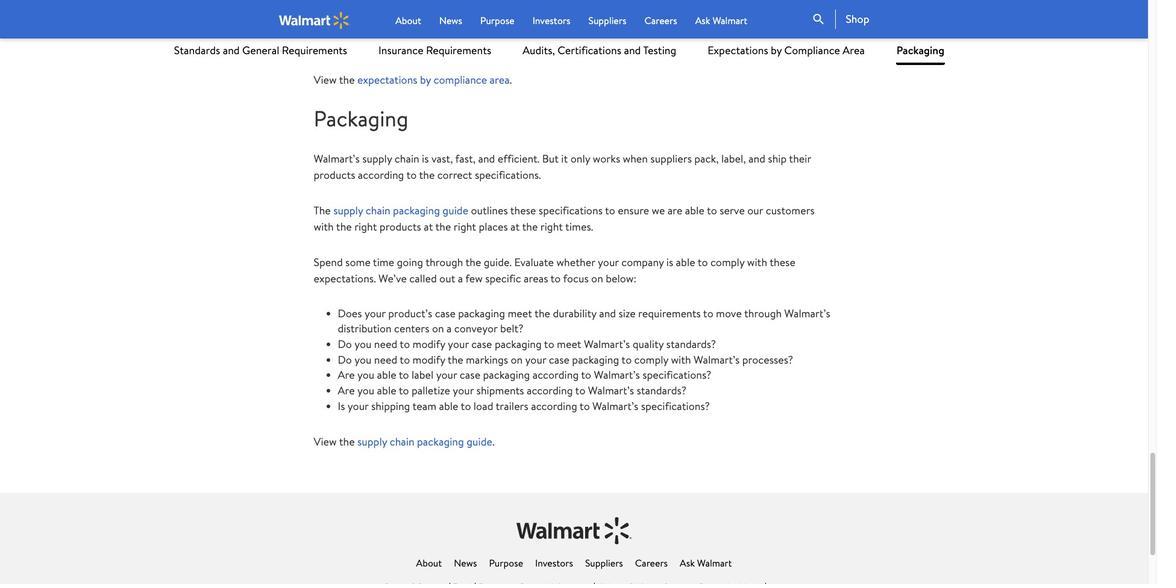 Task type: describe. For each thing, give the bounding box(es) containing it.
and left 'general'
[[223, 43, 240, 58]]

search
[[812, 12, 826, 27]]

packaging down "durability"
[[572, 353, 619, 368]]

through inside spend some time going through the guide. evaluate whether your company is able to comply with these expectations. we've called out a few specific areas to focus on below:
[[426, 255, 463, 270]]

certifications
[[558, 43, 622, 58]]

below:
[[606, 271, 637, 286]]

to inside walmart's supply chain is vast, fast, and efficient. but it only works when suppliers pack, label, and ship their products according to the correct specifications.
[[407, 167, 417, 182]]

a inside spend some time going through the guide. evaluate whether your company is able to comply with these expectations. we've called out a few specific areas to focus on below:
[[458, 271, 463, 286]]

purpose for purpose popup button
[[481, 14, 515, 27]]

ask walmart link for "walmart logo dark" careers link
[[680, 557, 732, 570]]

associated
[[741, 21, 789, 36]]

anti-
[[488, 37, 509, 52]]

news link
[[454, 557, 477, 570]]

conveyor
[[454, 322, 498, 337]]

shop link
[[836, 10, 870, 29]]

times.
[[566, 219, 593, 234]]

a inside does your product's case packaging meet the durability and size requirements to move through walmart's distribution centers on a conveyor belt? do you need to modify your case packaging to meet walmart's quality standards? do you need to modify the markings on your case packaging to comply with walmart's processes? are you able to label your case packaging according to walmart's specifications? are you able to palletize your shipments according to walmart's standards? is your shipping team able to load trailers according to walmart's specifications?
[[447, 322, 452, 337]]

investors link
[[535, 557, 573, 570]]

chain for is
[[395, 151, 420, 166]]

compliance inside walmart's global ethics & compliance program is designed to manage the compliance risks associated with different subject areas, ranging from anti-corruption to food safety.
[[436, 21, 492, 36]]

comply inside spend some time going through the guide. evaluate whether your company is able to comply with these expectations. we've called out a few specific areas to focus on below:
[[711, 255, 745, 270]]

packaging down team
[[417, 434, 464, 450]]

program
[[494, 21, 535, 36]]

pack,
[[695, 151, 719, 166]]

careers for home image careers link
[[645, 14, 677, 27]]

3 right from the left
[[541, 219, 563, 234]]

supply for the
[[333, 203, 363, 218]]

customers
[[766, 203, 815, 218]]

0 vertical spatial guide
[[443, 203, 469, 218]]

it
[[562, 151, 568, 166]]

out
[[440, 271, 455, 286]]

0 horizontal spatial compliance
[[434, 72, 487, 87]]

0 horizontal spatial packaging
[[314, 104, 409, 134]]

from
[[462, 37, 485, 52]]

area
[[490, 72, 510, 87]]

supply chain packaging guide link for chain
[[358, 434, 493, 450]]

. for expectations by compliance area
[[510, 72, 512, 87]]

requirements
[[638, 306, 701, 321]]

insurance
[[379, 43, 424, 58]]

size
[[619, 306, 636, 321]]

0 horizontal spatial by
[[420, 72, 431, 87]]

purpose for purpose link
[[489, 557, 523, 570]]

durability
[[553, 306, 597, 321]]

1 right from the left
[[355, 219, 377, 234]]

time
[[373, 255, 394, 270]]

product's
[[388, 306, 432, 321]]

our
[[748, 203, 763, 218]]

case down 'markings'
[[460, 368, 481, 383]]

0 vertical spatial specifications?
[[643, 368, 712, 383]]

area
[[843, 43, 865, 58]]

serve
[[720, 203, 745, 218]]

insurance requirements link
[[379, 36, 492, 65]]

move
[[716, 306, 742, 321]]

about link
[[416, 557, 442, 570]]

does your product's case packaging meet the durability and size requirements to move through walmart's distribution centers on a conveyor belt? do you need to modify your case packaging to meet walmart's quality standards? do you need to modify the markings on your case packaging to comply with walmart's processes? are you able to label your case packaging according to walmart's specifications? are you able to palletize your shipments according to walmart's standards? is your shipping team able to load trailers according to walmart's specifications?
[[338, 306, 831, 414]]

the down different
[[339, 72, 355, 87]]

2 modify from the top
[[413, 353, 445, 368]]

with inside "outlines these specifications to ensure we are able to serve our customers with the right products at the right places at the right times."
[[314, 219, 334, 234]]

walmart's global ethics & compliance program is designed to manage the compliance risks associated with different subject areas, ranging from anti-corruption to food safety.
[[314, 21, 812, 52]]

2 do from the top
[[338, 353, 352, 368]]

suppliers link
[[585, 557, 623, 570]]

1 vertical spatial on
[[432, 322, 444, 337]]

spend some time going through the guide. evaluate whether your company is able to comply with these expectations. we've called out a few specific areas to focus on below:
[[314, 255, 796, 286]]

and left ship
[[749, 151, 766, 166]]

2 requirements from the left
[[426, 43, 492, 58]]

your inside spend some time going through the guide. evaluate whether your company is able to comply with these expectations. we've called out a few specific areas to focus on below:
[[598, 255, 619, 270]]

does
[[338, 306, 362, 321]]

shop
[[846, 11, 870, 27]]

with inside spend some time going through the guide. evaluate whether your company is able to comply with these expectations. we've called out a few specific areas to focus on below:
[[747, 255, 768, 270]]

about for about link
[[416, 557, 442, 570]]

audits, certifications and testing
[[523, 43, 677, 58]]

supply for walmart's
[[362, 151, 392, 166]]

expectations by compliance area link
[[358, 72, 510, 87]]

global
[[362, 21, 393, 36]]

purpose link
[[489, 557, 523, 570]]

evaluate
[[515, 255, 554, 270]]

general
[[242, 43, 279, 58]]

expectations
[[708, 43, 769, 58]]

about button
[[396, 13, 421, 28]]

markings
[[466, 353, 508, 368]]

these inside "outlines these specifications to ensure we are able to serve our customers with the right products at the right places at the right times."
[[511, 203, 536, 218]]

specific
[[485, 271, 521, 286]]

ensure
[[618, 203, 649, 218]]

areas,
[[395, 37, 421, 52]]

when
[[623, 151, 648, 166]]

testing
[[643, 43, 677, 58]]

supply chain packaging guide link for packaging
[[333, 203, 469, 218]]

investors button
[[533, 13, 571, 28]]

1 vertical spatial meet
[[557, 337, 582, 352]]

the inside walmart's global ethics & compliance program is designed to manage the compliance risks associated with different subject areas, ranging from anti-corruption to food safety.
[[643, 21, 659, 36]]

outlines these specifications to ensure we are able to serve our customers with the right products at the right places at the right times.
[[314, 203, 815, 234]]

we
[[652, 203, 665, 218]]

view for view the expectations by compliance area .
[[314, 72, 337, 87]]

specifications.
[[475, 167, 541, 182]]

expectations
[[358, 72, 418, 87]]

focus
[[563, 271, 589, 286]]

walmart logo dark image
[[517, 518, 632, 545]]

the inside walmart's supply chain is vast, fast, and efficient. but it only works when suppliers pack, label, and ship their products according to the correct specifications.
[[419, 167, 435, 182]]

walmart for "walmart logo dark"
[[697, 557, 732, 570]]

risks
[[717, 21, 738, 36]]

company
[[622, 255, 664, 270]]

is inside spend some time going through the guide. evaluate whether your company is able to comply with these expectations. we've called out a few specific areas to focus on below:
[[667, 255, 674, 270]]

ask for ask walmart link related to "walmart logo dark" careers link
[[680, 557, 695, 570]]

2 vertical spatial chain
[[390, 434, 415, 450]]

&
[[426, 21, 433, 36]]

belt?
[[500, 322, 524, 337]]

ask walmart for ask walmart link related to home image careers link
[[696, 14, 748, 27]]

the left 'markings'
[[448, 353, 464, 368]]

these inside spend some time going through the guide. evaluate whether your company is able to comply with these expectations. we've called out a few specific areas to focus on below:
[[770, 255, 796, 270]]

careers link for home image
[[645, 13, 677, 28]]

the inside spend some time going through the guide. evaluate whether your company is able to comply with these expectations. we've called out a few specific areas to focus on below:
[[466, 255, 481, 270]]

specifications
[[539, 203, 603, 218]]

called
[[410, 271, 437, 286]]

different
[[314, 37, 356, 52]]

ethics
[[395, 21, 424, 36]]

but
[[542, 151, 559, 166]]

expectations by compliance area
[[708, 43, 865, 58]]

standards and general requirements link
[[174, 36, 347, 65]]

load
[[474, 399, 493, 414]]

and inside does your product's case packaging meet the durability and size requirements to move through walmart's distribution centers on a conveyor belt? do you need to modify your case packaging to meet walmart's quality standards? do you need to modify the markings on your case packaging to comply with walmart's processes? are you able to label your case packaging according to walmart's specifications? are you able to palletize your shipments according to walmart's standards? is your shipping team able to load trailers according to walmart's specifications?
[[599, 306, 616, 321]]

purpose button
[[481, 13, 515, 28]]

your up load
[[453, 384, 474, 399]]

walmart's supply chain is vast, fast, and efficient. but it only works when suppliers pack, label, and ship their products according to the correct specifications.
[[314, 151, 812, 182]]



Task type: vqa. For each thing, say whether or not it's contained in the screenshot.
with in Does your product's case packaging meet the durability and size requirements to move through Walmart's distribution centers on a conveyor belt? Do you need to modify your case packaging to meet Walmart's quality standards? Do you need to modify the markings on your case packaging to comply with Walmart's processes? Are you able to label your case packaging according to Walmart's specifications? Are you able to palletize your shipments according to Walmart's standards? Is your shipping team able to load trailers according to Walmart's specifications?
yes



Task type: locate. For each thing, give the bounding box(es) containing it.
on right 'markings'
[[511, 353, 523, 368]]

investors for investors link
[[535, 557, 573, 570]]

0 vertical spatial by
[[771, 43, 782, 58]]

news for news link at bottom left
[[454, 557, 477, 570]]

0 vertical spatial a
[[458, 271, 463, 286]]

1 horizontal spatial these
[[770, 255, 796, 270]]

right down "the supply chain packaging guide"
[[355, 219, 377, 234]]

requirements down news dropdown button
[[426, 43, 492, 58]]

standards and general requirements
[[174, 43, 347, 58]]

audits,
[[523, 43, 555, 58]]

1 view from the top
[[314, 72, 337, 87]]

1 horizontal spatial on
[[511, 353, 523, 368]]

view the expectations by compliance area .
[[314, 72, 512, 87]]

0 horizontal spatial on
[[432, 322, 444, 337]]

1 vertical spatial specifications?
[[641, 399, 710, 414]]

1 vertical spatial is
[[422, 151, 429, 166]]

chain
[[395, 151, 420, 166], [366, 203, 391, 218], [390, 434, 415, 450]]

2 view from the top
[[314, 434, 337, 450]]

your up 'distribution'
[[365, 306, 386, 321]]

able inside spend some time going through the guide. evaluate whether your company is able to comply with these expectations. we've called out a few specific areas to focus on below:
[[676, 255, 696, 270]]

need
[[374, 337, 397, 352], [374, 353, 397, 368]]

at down "the supply chain packaging guide"
[[424, 219, 433, 234]]

correct
[[438, 167, 472, 182]]

places
[[479, 219, 508, 234]]

1 requirements from the left
[[282, 43, 347, 58]]

about for about "popup button"
[[396, 14, 421, 27]]

careers for "walmart logo dark" careers link
[[635, 557, 668, 570]]

1 vertical spatial are
[[338, 384, 355, 399]]

1 vertical spatial careers
[[635, 557, 668, 570]]

2 vertical spatial supply
[[358, 434, 387, 450]]

right down specifications
[[541, 219, 563, 234]]

0 horizontal spatial through
[[426, 255, 463, 270]]

is inside walmart's supply chain is vast, fast, and efficient. but it only works when suppliers pack, label, and ship their products according to the correct specifications.
[[422, 151, 429, 166]]

the up 'evaluate'
[[522, 219, 538, 234]]

1 vertical spatial chain
[[366, 203, 391, 218]]

2 vertical spatial on
[[511, 353, 523, 368]]

whether
[[557, 255, 595, 270]]

0 horizontal spatial a
[[447, 322, 452, 337]]

packaging up conveyor
[[458, 306, 505, 321]]

compliance down search at right top
[[785, 43, 840, 58]]

careers link for "walmart logo dark"
[[635, 557, 668, 570]]

.
[[510, 72, 512, 87], [493, 434, 495, 450]]

the up testing
[[643, 21, 659, 36]]

0 vertical spatial meet
[[508, 306, 532, 321]]

0 vertical spatial on
[[591, 271, 603, 286]]

0 vertical spatial investors
[[533, 14, 571, 27]]

products inside walmart's supply chain is vast, fast, and efficient. but it only works when suppliers pack, label, and ship their products according to the correct specifications.
[[314, 167, 355, 182]]

1 vertical spatial walmart
[[697, 557, 732, 570]]

label
[[412, 368, 434, 383]]

standards? down requirements
[[667, 337, 716, 352]]

1 at from the left
[[424, 219, 433, 234]]

supply down shipping
[[358, 434, 387, 450]]

areas
[[524, 271, 548, 286]]

news button
[[439, 13, 462, 28]]

news for news dropdown button
[[439, 14, 462, 27]]

insurance requirements
[[379, 43, 492, 58]]

1 horizontal spatial comply
[[711, 255, 745, 270]]

walmart
[[713, 14, 748, 27], [697, 557, 732, 570]]

on right centers
[[432, 322, 444, 337]]

these down customers
[[770, 255, 796, 270]]

0 vertical spatial these
[[511, 203, 536, 218]]

is left vast,
[[422, 151, 429, 166]]

1 vertical spatial news
[[454, 557, 477, 570]]

. for supply chain packaging guide
[[493, 434, 495, 450]]

expectations.
[[314, 271, 376, 286]]

0 vertical spatial walmart
[[713, 14, 748, 27]]

specifications?
[[643, 368, 712, 383], [641, 399, 710, 414]]

we've
[[379, 271, 407, 286]]

modify up the label
[[413, 353, 445, 368]]

meet up belt?
[[508, 306, 532, 321]]

1 vertical spatial supply chain packaging guide link
[[358, 434, 493, 450]]

2 are from the top
[[338, 384, 355, 399]]

ranging
[[424, 37, 459, 52]]

your down conveyor
[[448, 337, 469, 352]]

the supply chain packaging guide
[[314, 203, 469, 218]]

and right "fast,"
[[478, 151, 495, 166]]

your
[[598, 255, 619, 270], [365, 306, 386, 321], [448, 337, 469, 352], [525, 353, 547, 368], [436, 368, 457, 383], [453, 384, 474, 399], [348, 399, 369, 414]]

label,
[[722, 151, 746, 166]]

careers right suppliers link
[[635, 557, 668, 570]]

about left news link at bottom left
[[416, 557, 442, 570]]

quality
[[633, 337, 664, 352]]

designed
[[547, 21, 589, 36]]

chain down shipping
[[390, 434, 415, 450]]

0 vertical spatial standards?
[[667, 337, 716, 352]]

comply
[[711, 255, 745, 270], [635, 353, 669, 368]]

is
[[537, 21, 544, 36], [422, 151, 429, 166], [667, 255, 674, 270]]

0 vertical spatial about
[[396, 14, 421, 27]]

1 horizontal spatial packaging
[[897, 43, 945, 58]]

0 vertical spatial careers
[[645, 14, 677, 27]]

1 need from the top
[[374, 337, 397, 352]]

1 vertical spatial by
[[420, 72, 431, 87]]

guide.
[[484, 255, 512, 270]]

supply chain packaging guide link
[[333, 203, 469, 218], [358, 434, 493, 450]]

chain inside walmart's supply chain is vast, fast, and efficient. but it only works when suppliers pack, label, and ship their products according to the correct specifications.
[[395, 151, 420, 166]]

modify
[[413, 337, 445, 352], [413, 353, 445, 368]]

by down insurance requirements link
[[420, 72, 431, 87]]

corruption
[[509, 37, 559, 52]]

with down our
[[747, 255, 768, 270]]

palletize
[[412, 384, 450, 399]]

shipping
[[371, 399, 410, 414]]

chain for packaging
[[366, 203, 391, 218]]

are
[[668, 203, 683, 218]]

outlines
[[471, 203, 508, 218]]

careers link right suppliers link
[[635, 557, 668, 570]]

chain up time
[[366, 203, 391, 218]]

the left places
[[436, 219, 451, 234]]

1 vertical spatial through
[[745, 306, 782, 321]]

0 vertical spatial ask walmart link
[[696, 13, 748, 28]]

1 horizontal spatial ask
[[696, 14, 711, 27]]

through right move
[[745, 306, 782, 321]]

. down load
[[493, 434, 495, 450]]

0 horizontal spatial products
[[314, 167, 355, 182]]

2 horizontal spatial on
[[591, 271, 603, 286]]

compliance up testing
[[661, 21, 715, 36]]

0 vertical spatial careers link
[[645, 13, 677, 28]]

0 horizontal spatial compliance
[[436, 21, 492, 36]]

products down "the supply chain packaging guide"
[[380, 219, 421, 234]]

investors
[[533, 14, 571, 27], [535, 557, 573, 570]]

walmart for home image
[[713, 14, 748, 27]]

0 vertical spatial chain
[[395, 151, 420, 166]]

0 horizontal spatial requirements
[[282, 43, 347, 58]]

0 horizontal spatial these
[[511, 203, 536, 218]]

0 horizontal spatial meet
[[508, 306, 532, 321]]

0 vertical spatial packaging
[[897, 43, 945, 58]]

1 vertical spatial .
[[493, 434, 495, 450]]

a
[[458, 271, 463, 286], [447, 322, 452, 337]]

2 vertical spatial is
[[667, 255, 674, 270]]

1 vertical spatial standards?
[[637, 384, 687, 399]]

0 vertical spatial are
[[338, 368, 355, 383]]

1 vertical spatial suppliers
[[585, 557, 623, 570]]

trailers
[[496, 399, 529, 414]]

1 vertical spatial compliance
[[785, 43, 840, 58]]

at right places
[[511, 219, 520, 234]]

0 vertical spatial compliance
[[661, 21, 715, 36]]

1 do from the top
[[338, 337, 352, 352]]

according inside walmart's supply chain is vast, fast, and efficient. but it only works when suppliers pack, label, and ship their products according to the correct specifications.
[[358, 167, 404, 182]]

your right is
[[348, 399, 369, 414]]

centers
[[394, 322, 430, 337]]

processes?
[[743, 353, 794, 368]]

is right company
[[667, 255, 674, 270]]

with
[[792, 21, 812, 36], [314, 219, 334, 234], [747, 255, 768, 270], [671, 353, 691, 368]]

packaging inside packaging link
[[897, 43, 945, 58]]

comply inside does your product's case packaging meet the durability and size requirements to move through walmart's distribution centers on a conveyor belt? do you need to modify your case packaging to meet walmart's quality standards? do you need to modify the markings on your case packaging to comply with walmart's processes? are you able to label your case packaging according to walmart's specifications? are you able to palletize your shipments according to walmart's standards? is your shipping team able to load trailers according to walmart's specifications?
[[635, 353, 669, 368]]

1 vertical spatial compliance
[[434, 72, 487, 87]]

team
[[413, 399, 437, 414]]

with inside does your product's case packaging meet the durability and size requirements to move through walmart's distribution centers on a conveyor belt? do you need to modify your case packaging to meet walmart's quality standards? do you need to modify the markings on your case packaging to comply with walmart's processes? are you able to label your case packaging according to walmart's specifications? are you able to palletize your shipments according to walmart's standards? is your shipping team able to load trailers according to walmart's specifications?
[[671, 353, 691, 368]]

1 vertical spatial ask walmart link
[[680, 557, 732, 570]]

a right out
[[458, 271, 463, 286]]

1 vertical spatial purpose
[[489, 557, 523, 570]]

1 horizontal spatial products
[[380, 219, 421, 234]]

few
[[466, 271, 483, 286]]

on right focus
[[591, 271, 603, 286]]

0 vertical spatial supply chain packaging guide link
[[333, 203, 469, 218]]

meet
[[508, 306, 532, 321], [557, 337, 582, 352]]

case down "durability"
[[549, 353, 570, 368]]

suppliers
[[651, 151, 692, 166]]

compliance
[[661, 21, 715, 36], [434, 72, 487, 87]]

guide left outlines
[[443, 203, 469, 218]]

0 horizontal spatial at
[[424, 219, 433, 234]]

0 vertical spatial news
[[439, 14, 462, 27]]

food
[[574, 37, 596, 52]]

efficient.
[[498, 151, 540, 166]]

0 vertical spatial purpose
[[481, 14, 515, 27]]

1 vertical spatial ask
[[680, 557, 695, 570]]

1 vertical spatial products
[[380, 219, 421, 234]]

these right outlines
[[511, 203, 536, 218]]

1 modify from the top
[[413, 337, 445, 352]]

your up palletize
[[436, 368, 457, 383]]

suppliers for suppliers link
[[585, 557, 623, 570]]

through up out
[[426, 255, 463, 270]]

2 at from the left
[[511, 219, 520, 234]]

1 are from the top
[[338, 368, 355, 383]]

the up few
[[466, 255, 481, 270]]

0 vertical spatial is
[[537, 21, 544, 36]]

is up corruption
[[537, 21, 544, 36]]

1 vertical spatial packaging
[[314, 104, 409, 134]]

0 vertical spatial suppliers
[[589, 14, 627, 27]]

careers up testing
[[645, 14, 677, 27]]

investors up corruption
[[533, 14, 571, 27]]

chain left vast,
[[395, 151, 420, 166]]

on
[[591, 271, 603, 286], [432, 322, 444, 337], [511, 353, 523, 368]]

news right &
[[439, 14, 462, 27]]

1 vertical spatial investors
[[535, 557, 573, 570]]

the down vast,
[[419, 167, 435, 182]]

1 horizontal spatial right
[[454, 219, 476, 234]]

products inside "outlines these specifications to ensure we are able to serve our customers with the right products at the right places at the right times."
[[380, 219, 421, 234]]

the down is
[[339, 434, 355, 450]]

packaging up shipments
[[483, 368, 530, 383]]

1 vertical spatial view
[[314, 434, 337, 450]]

through inside does your product's case packaging meet the durability and size requirements to move through walmart's distribution centers on a conveyor belt? do you need to modify your case packaging to meet walmart's quality standards? do you need to modify the markings on your case packaging to comply with walmart's processes? are you able to label your case packaging according to walmart's specifications? are you able to palletize your shipments according to walmart's standards? is your shipping team able to load trailers according to walmart's specifications?
[[745, 306, 782, 321]]

1 vertical spatial supply
[[333, 203, 363, 218]]

walmart's
[[314, 21, 360, 36], [314, 151, 360, 166], [785, 306, 831, 321], [584, 337, 630, 352], [694, 353, 740, 368], [594, 368, 640, 383], [588, 384, 634, 399], [593, 399, 639, 414]]

1 vertical spatial guide
[[467, 434, 493, 450]]

1 horizontal spatial meet
[[557, 337, 582, 352]]

according
[[358, 167, 404, 182], [533, 368, 579, 383], [527, 384, 573, 399], [531, 399, 577, 414]]

view the supply chain packaging guide .
[[314, 434, 495, 450]]

1 vertical spatial careers link
[[635, 557, 668, 570]]

careers
[[645, 14, 677, 27], [635, 557, 668, 570]]

meet down "durability"
[[557, 337, 582, 352]]

purpose up anti- on the top of page
[[481, 14, 515, 27]]

1 horizontal spatial through
[[745, 306, 782, 321]]

0 vertical spatial supply
[[362, 151, 392, 166]]

1 horizontal spatial a
[[458, 271, 463, 286]]

comply up move
[[711, 255, 745, 270]]

2 horizontal spatial right
[[541, 219, 563, 234]]

these
[[511, 203, 536, 218], [770, 255, 796, 270]]

compliance inside walmart's global ethics & compliance program is designed to manage the compliance risks associated with different subject areas, ranging from anti-corruption to food safety.
[[661, 21, 715, 36]]

suppliers up safety.
[[589, 14, 627, 27]]

your up below:
[[598, 255, 619, 270]]

supply
[[362, 151, 392, 166], [333, 203, 363, 218], [358, 434, 387, 450]]

supply chain packaging guide link down team
[[358, 434, 493, 450]]

supply right the
[[333, 203, 363, 218]]

0 horizontal spatial is
[[422, 151, 429, 166]]

2 right from the left
[[454, 219, 476, 234]]

view for view the supply chain packaging guide .
[[314, 434, 337, 450]]

supply chain packaging guide link up going
[[333, 203, 469, 218]]

case up 'markings'
[[472, 337, 492, 352]]

compliance up "from"
[[436, 21, 492, 36]]

comply down quality
[[635, 353, 669, 368]]

spend
[[314, 255, 343, 270]]

1 vertical spatial ask walmart
[[680, 557, 732, 570]]

investors for investors popup button
[[533, 14, 571, 27]]

1 horizontal spatial by
[[771, 43, 782, 58]]

purpose right news link at bottom left
[[489, 557, 523, 570]]

0 horizontal spatial .
[[493, 434, 495, 450]]

0 vertical spatial ask walmart
[[696, 14, 748, 27]]

1 horizontal spatial compliance
[[785, 43, 840, 58]]

walmart's inside walmart's supply chain is vast, fast, and efficient. but it only works when suppliers pack, label, and ship their products according to the correct specifications.
[[314, 151, 360, 166]]

packaging down belt?
[[495, 337, 542, 352]]

home image
[[279, 12, 350, 29]]

the left "durability"
[[535, 306, 550, 321]]

able inside "outlines these specifications to ensure we are able to serve our customers with the right products at the right places at the right times."
[[685, 203, 705, 218]]

ask for ask walmart link related to home image careers link
[[696, 14, 711, 27]]

supply up "the supply chain packaging guide"
[[362, 151, 392, 166]]

news right about link
[[454, 557, 477, 570]]

standards? down quality
[[637, 384, 687, 399]]

suppliers down "walmart logo dark"
[[585, 557, 623, 570]]

safety.
[[599, 37, 629, 52]]

with down the
[[314, 219, 334, 234]]

modify down centers
[[413, 337, 445, 352]]

1 vertical spatial about
[[416, 557, 442, 570]]

1 vertical spatial these
[[770, 255, 796, 270]]

0 vertical spatial products
[[314, 167, 355, 182]]

expectations by compliance area link
[[708, 36, 865, 65]]

1 horizontal spatial compliance
[[661, 21, 715, 36]]

by down associated
[[771, 43, 782, 58]]

ask walmart
[[696, 14, 748, 27], [680, 557, 732, 570]]

about left &
[[396, 14, 421, 27]]

0 horizontal spatial ask
[[680, 557, 695, 570]]

standards
[[174, 43, 220, 58]]

ask walmart for ask walmart link related to "walmart logo dark" careers link
[[680, 557, 732, 570]]

requirements down home image
[[282, 43, 347, 58]]

0 vertical spatial .
[[510, 72, 512, 87]]

only
[[571, 151, 590, 166]]

your right 'markings'
[[525, 353, 547, 368]]

investors down "walmart logo dark"
[[535, 557, 573, 570]]

with down requirements
[[671, 353, 691, 368]]

is inside walmart's global ethics & compliance program is designed to manage the compliance risks associated with different subject areas, ranging from anti-corruption to food safety.
[[537, 21, 544, 36]]

standards?
[[667, 337, 716, 352], [637, 384, 687, 399]]

walmart's inside walmart's global ethics & compliance program is designed to manage the compliance risks associated with different subject areas, ranging from anti-corruption to food safety.
[[314, 21, 360, 36]]

0 horizontal spatial right
[[355, 219, 377, 234]]

the
[[643, 21, 659, 36], [339, 72, 355, 87], [419, 167, 435, 182], [336, 219, 352, 234], [436, 219, 451, 234], [522, 219, 538, 234], [466, 255, 481, 270], [535, 306, 550, 321], [448, 353, 464, 368], [339, 434, 355, 450]]

the
[[314, 203, 331, 218]]

on inside spend some time going through the guide. evaluate whether your company is able to comply with these expectations. we've called out a few specific areas to focus on below:
[[591, 271, 603, 286]]

by
[[771, 43, 782, 58], [420, 72, 431, 87]]

vast,
[[432, 151, 453, 166]]

view
[[314, 72, 337, 87], [314, 434, 337, 450]]

compliance down "from"
[[434, 72, 487, 87]]

and down manage
[[624, 43, 641, 58]]

subject
[[358, 37, 392, 52]]

0 horizontal spatial comply
[[635, 353, 669, 368]]

1 horizontal spatial requirements
[[426, 43, 492, 58]]

0 vertical spatial comply
[[711, 255, 745, 270]]

2 horizontal spatial is
[[667, 255, 674, 270]]

shipments
[[477, 384, 524, 399]]

going
[[397, 255, 423, 270]]

suppliers for suppliers popup button
[[589, 14, 627, 27]]

works
[[593, 151, 621, 166]]

with inside walmart's global ethics & compliance program is designed to manage the compliance risks associated with different subject areas, ranging from anti-corruption to food safety.
[[792, 21, 812, 36]]

1 horizontal spatial .
[[510, 72, 512, 87]]

1 horizontal spatial is
[[537, 21, 544, 36]]

case up conveyor
[[435, 306, 456, 321]]

the up some
[[336, 219, 352, 234]]

purpose
[[481, 14, 515, 27], [489, 557, 523, 570]]

. down corruption
[[510, 72, 512, 87]]

ask walmart link for home image careers link
[[696, 13, 748, 28]]

products up the
[[314, 167, 355, 182]]

guide down load
[[467, 434, 493, 450]]

packaging up going
[[393, 203, 440, 218]]

1 vertical spatial a
[[447, 322, 452, 337]]

a left conveyor
[[447, 322, 452, 337]]

supply inside walmart's supply chain is vast, fast, and efficient. but it only works when suppliers pack, label, and ship their products according to the correct specifications.
[[362, 151, 392, 166]]

0 vertical spatial through
[[426, 255, 463, 270]]

with up the expectations by compliance area
[[792, 21, 812, 36]]

1 vertical spatial comply
[[635, 353, 669, 368]]

careers link up testing
[[645, 13, 677, 28]]

requirements
[[282, 43, 347, 58], [426, 43, 492, 58]]

and left the "size"
[[599, 306, 616, 321]]

0 vertical spatial compliance
[[436, 21, 492, 36]]

right left places
[[454, 219, 476, 234]]

2 need from the top
[[374, 353, 397, 368]]



